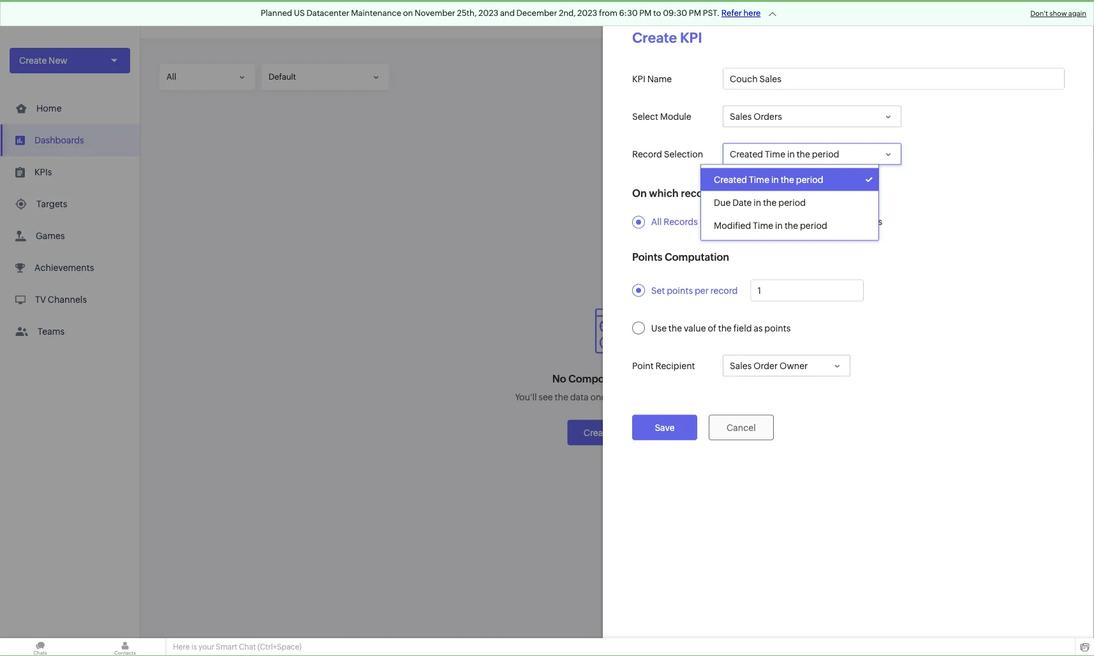 Task type: vqa. For each thing, say whether or not it's contained in the screenshot.
value
yes



Task type: locate. For each thing, give the bounding box(es) containing it.
created
[[730, 149, 764, 159], [714, 175, 748, 185]]

to left 09:30
[[654, 8, 662, 18]]

time inside 'option'
[[750, 175, 770, 185]]

pm right 6:30
[[640, 8, 652, 18]]

new down you'll see the data once you add the components!
[[613, 428, 632, 438]]

your
[[199, 644, 214, 652]]

2023 right "2nd," in the top of the page
[[578, 8, 598, 18]]

chats image
[[0, 639, 80, 657]]

use
[[652, 323, 667, 334]]

kpi
[[681, 29, 703, 46], [633, 74, 646, 84]]

list
[[0, 93, 140, 348]]

maintenance
[[351, 8, 402, 18]]

time up created time in the period 'option'
[[765, 149, 786, 159]]

datacenter
[[307, 8, 350, 18]]

in inside created time in the period 'option'
[[772, 175, 779, 185]]

points right as in the right of the page
[[765, 323, 791, 334]]

2 vertical spatial time
[[753, 221, 774, 231]]

1 horizontal spatial to
[[793, 188, 803, 200]]

in right "date"
[[754, 198, 762, 208]]

create new down motivator
[[19, 56, 67, 66]]

0 horizontal spatial records
[[664, 217, 698, 228]]

period inside 'option'
[[797, 175, 824, 185]]

all records
[[652, 217, 698, 228]]

0 vertical spatial created
[[730, 149, 764, 159]]

2 vertical spatial create
[[584, 428, 612, 438]]

None text field
[[724, 69, 1065, 89]]

period for due date in the period option
[[779, 198, 806, 208]]

is
[[191, 644, 197, 652]]

create new
[[19, 56, 67, 66], [584, 428, 632, 438]]

the inside 'option'
[[781, 175, 795, 185]]

0 horizontal spatial 2023
[[479, 8, 499, 18]]

select module
[[633, 111, 692, 122]]

0 horizontal spatial to
[[654, 8, 662, 18]]

components!
[[664, 392, 720, 403]]

1 horizontal spatial new
[[613, 428, 632, 438]]

you left would
[[721, 188, 739, 200]]

records down "date"
[[730, 217, 764, 228]]

pm
[[640, 8, 652, 18], [689, 8, 702, 18]]

tv
[[35, 295, 46, 305]]

don't show again
[[1031, 10, 1087, 18]]

tv channels
[[35, 295, 87, 305]]

to
[[654, 8, 662, 18], [793, 188, 803, 200]]

records right all
[[664, 217, 698, 228]]

2 horizontal spatial create
[[633, 29, 678, 46]]

0 horizontal spatial create new
[[19, 56, 67, 66]]

per
[[695, 286, 709, 296]]

module
[[661, 111, 692, 122]]

1 vertical spatial kpi
[[633, 74, 646, 84]]

2023 left the and
[[479, 8, 499, 18]]

1 2023 from the left
[[479, 8, 499, 18]]

don't
[[1031, 10, 1049, 18]]

from
[[599, 8, 618, 18]]

time
[[765, 149, 786, 159], [750, 175, 770, 185], [753, 221, 774, 231]]

1 horizontal spatial create
[[584, 428, 612, 438]]

create down 'once'
[[584, 428, 612, 438]]

new down motivator
[[49, 56, 67, 66]]

due
[[714, 198, 731, 208]]

Add Points text field
[[752, 281, 864, 301]]

in up "like"
[[772, 175, 779, 185]]

period for modified time in the period option
[[801, 221, 828, 231]]

added
[[629, 373, 662, 385]]

in
[[788, 149, 795, 159], [772, 175, 779, 185], [754, 198, 762, 208], [776, 221, 783, 231]]

0 horizontal spatial new
[[49, 56, 67, 66]]

here
[[173, 644, 190, 652]]

time inside option
[[753, 221, 774, 231]]

pm left pst.
[[689, 8, 702, 18]]

in down due date in the period option
[[776, 221, 783, 231]]

in up created time in the period 'option'
[[788, 149, 795, 159]]

0 vertical spatial to
[[654, 8, 662, 18]]

2023
[[479, 8, 499, 18], [578, 8, 598, 18]]

in for due date in the period option
[[754, 198, 762, 208]]

planned
[[261, 8, 292, 18]]

create down 09:30
[[633, 29, 678, 46]]

due date in the period
[[714, 198, 806, 208]]

show
[[1050, 10, 1068, 18]]

kpi name
[[633, 74, 672, 84]]

created time in the period option
[[702, 168, 879, 191]]

1 pm from the left
[[640, 8, 652, 18]]

kpi?
[[853, 188, 874, 200]]

created time in the period up created time in the period 'option'
[[730, 149, 840, 159]]

kpi down 09:30
[[681, 29, 703, 46]]

new
[[49, 56, 67, 66], [613, 428, 632, 438]]

computation
[[665, 252, 730, 263]]

you left add
[[614, 392, 629, 403]]

0 horizontal spatial create
[[19, 56, 47, 66]]

all
[[652, 217, 662, 228]]

in inside due date in the period option
[[754, 198, 762, 208]]

1 horizontal spatial 2023
[[578, 8, 598, 18]]

1 vertical spatial created time in the period
[[714, 175, 824, 185]]

data
[[571, 392, 589, 403]]

in inside modified time in the period option
[[776, 221, 783, 231]]

created up on which records you would like to apply the kpi?
[[730, 149, 764, 159]]

points right "set"
[[667, 286, 693, 296]]

time down due date in the period
[[753, 221, 774, 231]]

time for modified time in the period option
[[753, 221, 774, 231]]

create new down 'once'
[[584, 428, 632, 438]]

created up due
[[714, 175, 748, 185]]

save button
[[633, 415, 698, 441]]

1 vertical spatial you
[[614, 392, 629, 403]]

Created Time in the period field
[[723, 143, 902, 165]]

pst.
[[703, 8, 720, 18]]

and
[[500, 8, 515, 18]]

0 vertical spatial created time in the period
[[730, 149, 840, 159]]

time inside field
[[765, 149, 786, 159]]

0 vertical spatial kpi
[[681, 29, 703, 46]]

records
[[681, 188, 719, 200]]

list box
[[702, 165, 879, 240]]

0 vertical spatial new
[[49, 56, 67, 66]]

refer
[[722, 8, 742, 18]]

1 horizontal spatial records
[[730, 217, 764, 228]]

matching
[[766, 217, 806, 228]]

value
[[684, 323, 706, 334]]

points
[[667, 286, 693, 296], [765, 323, 791, 334]]

modified time in the period option
[[702, 214, 879, 237]]

in for modified time in the period option
[[776, 221, 783, 231]]

created time in the period up would
[[714, 175, 824, 185]]

modified time in the period
[[714, 221, 828, 231]]

0 horizontal spatial points
[[667, 286, 693, 296]]

1 vertical spatial created
[[714, 175, 748, 185]]

teams
[[38, 327, 65, 337]]

create kpi
[[633, 29, 703, 46]]

2 pm from the left
[[689, 8, 702, 18]]

period for created time in the period 'option'
[[797, 175, 824, 185]]

time up would
[[750, 175, 770, 185]]

0 horizontal spatial pm
[[640, 8, 652, 18]]

on which records you would like to apply the kpi?
[[633, 188, 874, 200]]

records
[[664, 217, 698, 228], [730, 217, 764, 228]]

created time in the period
[[730, 149, 840, 159], [714, 175, 824, 185]]

cancel
[[727, 423, 756, 433]]

1 horizontal spatial points
[[765, 323, 791, 334]]

0 vertical spatial time
[[765, 149, 786, 159]]

1 vertical spatial time
[[750, 175, 770, 185]]

name
[[648, 74, 672, 84]]

0 vertical spatial you
[[721, 188, 739, 200]]

1 vertical spatial to
[[793, 188, 803, 200]]

user image
[[1055, 9, 1076, 29]]

you'll see the data once you add the components!
[[515, 392, 720, 403]]

modified
[[714, 221, 752, 231]]

1 horizontal spatial pm
[[689, 8, 702, 18]]

contacts image
[[85, 639, 165, 657]]

no
[[553, 373, 567, 385]]

channels
[[48, 295, 87, 305]]

(ctrl+space)
[[258, 644, 302, 652]]

don't show again link
[[1031, 10, 1087, 18]]

list box containing created time in the period
[[702, 165, 879, 240]]

to right "like"
[[793, 188, 803, 200]]

1 horizontal spatial create new
[[584, 428, 632, 438]]

you
[[721, 188, 739, 200], [614, 392, 629, 403]]

0 vertical spatial points
[[667, 286, 693, 296]]

the inside field
[[797, 149, 811, 159]]

november
[[415, 8, 456, 18]]

certain
[[808, 217, 837, 228]]

create down motivator
[[19, 56, 47, 66]]

kpi left name
[[633, 74, 646, 84]]

09:30
[[663, 8, 688, 18]]

point recipient
[[633, 361, 696, 371]]



Task type: describe. For each thing, give the bounding box(es) containing it.
due date in the period option
[[702, 191, 879, 214]]

of
[[708, 323, 717, 334]]

0 vertical spatial create new
[[19, 56, 67, 66]]

1 horizontal spatial kpi
[[681, 29, 703, 46]]

select
[[633, 111, 659, 122]]

date
[[733, 198, 752, 208]]

no component added yet!
[[553, 373, 683, 385]]

recipient
[[656, 361, 696, 371]]

record
[[711, 286, 738, 296]]

on
[[403, 8, 413, 18]]

targets
[[36, 199, 67, 209]]

0 horizontal spatial kpi
[[633, 74, 646, 84]]

december
[[517, 8, 557, 18]]

0 horizontal spatial you
[[614, 392, 629, 403]]

kpis
[[34, 167, 52, 177]]

achievements
[[34, 263, 94, 273]]

25th,
[[457, 8, 477, 18]]

would
[[741, 188, 772, 200]]

us
[[294, 8, 305, 18]]

list containing home
[[0, 93, 140, 348]]

records matching certain conditions
[[730, 217, 883, 228]]

set points per record
[[652, 286, 738, 296]]

games
[[36, 231, 65, 241]]

conditions
[[839, 217, 883, 228]]

selection
[[664, 149, 704, 159]]

component
[[569, 373, 627, 385]]

planned us datacenter maintenance on november 25th, 2023 and december 2nd, 2023 from 6:30 pm to 09:30 pm pst. refer here
[[261, 8, 761, 18]]

add
[[631, 392, 647, 403]]

field
[[734, 323, 752, 334]]

use the value of the field as points
[[652, 323, 791, 334]]

6:30
[[620, 8, 638, 18]]

home
[[36, 103, 62, 114]]

time for created time in the period 'option'
[[750, 175, 770, 185]]

yet!
[[664, 373, 683, 385]]

2 2023 from the left
[[578, 8, 598, 18]]

1 vertical spatial create
[[19, 56, 47, 66]]

here
[[744, 8, 761, 18]]

points computation
[[633, 252, 730, 263]]

2nd,
[[559, 8, 576, 18]]

in inside the created time in the period field
[[788, 149, 795, 159]]

0 vertical spatial create
[[633, 29, 678, 46]]

which
[[649, 188, 679, 200]]

as
[[754, 323, 763, 334]]

like
[[774, 188, 791, 200]]

see
[[539, 392, 553, 403]]

apply
[[805, 188, 832, 200]]

again
[[1069, 10, 1087, 18]]

points
[[633, 252, 663, 263]]

motivator
[[29, 13, 76, 25]]

created inside the created time in the period field
[[730, 149, 764, 159]]

once
[[591, 392, 612, 403]]

set
[[652, 286, 665, 296]]

save
[[655, 423, 675, 433]]

1 vertical spatial points
[[765, 323, 791, 334]]

chat
[[239, 644, 256, 652]]

2 records from the left
[[730, 217, 764, 228]]

dashboards
[[34, 135, 84, 146]]

1 vertical spatial new
[[613, 428, 632, 438]]

on
[[633, 188, 647, 200]]

1 horizontal spatial you
[[721, 188, 739, 200]]

here is your smart chat (ctrl+space)
[[173, 644, 302, 652]]

in for created time in the period 'option'
[[772, 175, 779, 185]]

period inside field
[[813, 149, 840, 159]]

cancel button
[[709, 415, 774, 441]]

point
[[633, 361, 654, 371]]

created time in the period inside 'option'
[[714, 175, 824, 185]]

record selection
[[633, 149, 704, 159]]

you'll
[[515, 392, 537, 403]]

1 vertical spatial create new
[[584, 428, 632, 438]]

smart
[[216, 644, 237, 652]]

record
[[633, 149, 663, 159]]

created inside created time in the period 'option'
[[714, 175, 748, 185]]

refer here link
[[722, 8, 761, 18]]

created time in the period inside field
[[730, 149, 840, 159]]

1 records from the left
[[664, 217, 698, 228]]



